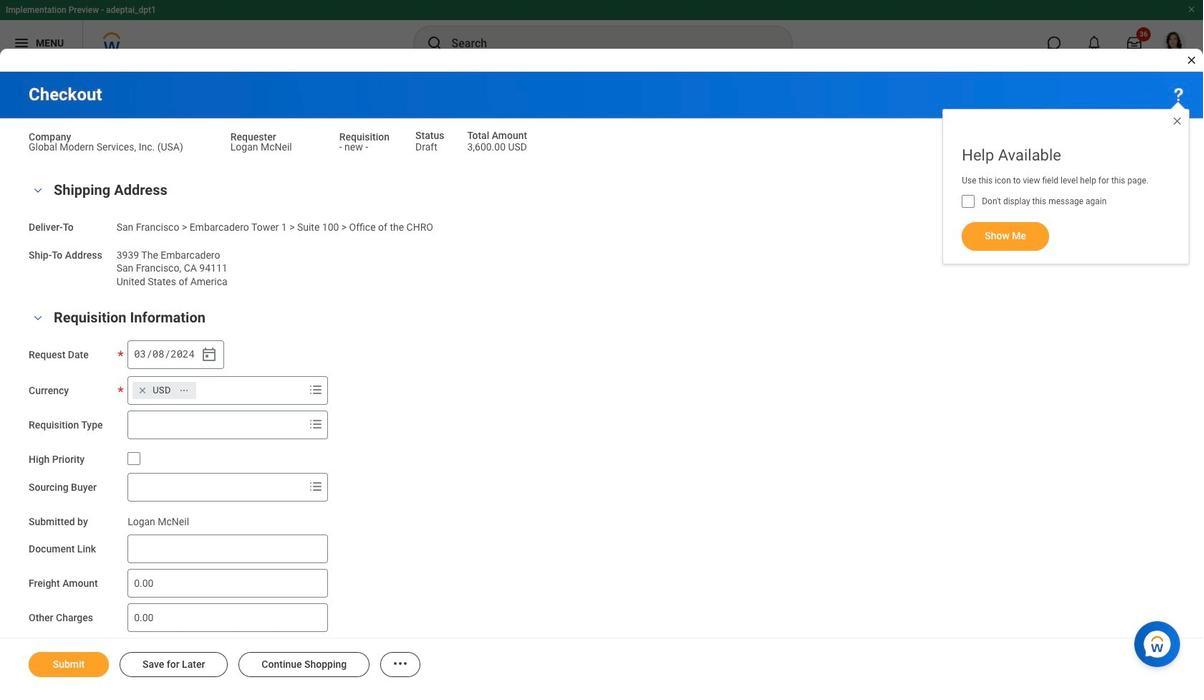 Task type: vqa. For each thing, say whether or not it's contained in the screenshot.
the right location icon
no



Task type: locate. For each thing, give the bounding box(es) containing it.
1 horizontal spatial logan mcneil element
[[231, 138, 292, 153]]

dialog
[[0, 0, 1204, 690], [943, 95, 1190, 264]]

- new - element
[[339, 138, 368, 153]]

0 vertical spatial prompts image
[[308, 415, 325, 433]]

2 prompts image from the top
[[308, 478, 325, 495]]

banner
[[0, 0, 1204, 66]]

prompts image
[[308, 415, 325, 433], [308, 478, 325, 495]]

0 vertical spatial search field
[[128, 412, 305, 438]]

workday assistant region
[[1135, 616, 1187, 667]]

prompts image for 2nd search field from the top of the page
[[308, 478, 325, 495]]

Search field
[[128, 412, 305, 438], [128, 474, 305, 500]]

x small image
[[136, 383, 150, 398]]

1 vertical spatial prompts image
[[308, 478, 325, 495]]

don't display this message again image
[[963, 195, 975, 208]]

close environment banner image
[[1188, 5, 1197, 14]]

None text field
[[128, 535, 328, 563], [128, 604, 328, 632], [128, 638, 601, 684], [128, 535, 328, 563], [128, 604, 328, 632], [128, 638, 601, 684]]

start guided tours image
[[1171, 86, 1188, 103]]

0 horizontal spatial logan mcneil element
[[128, 513, 189, 527]]

inbox large image
[[1128, 36, 1142, 50]]

search image
[[426, 34, 443, 52]]

profile logan mcneil element
[[1155, 27, 1195, 59]]

2 chevron down image from the top
[[29, 313, 47, 323]]

0 vertical spatial logan mcneil element
[[231, 138, 292, 153]]

None text field
[[128, 569, 328, 598]]

main content
[[0, 72, 1204, 690]]

prompts image
[[308, 381, 325, 398]]

logan mcneil element
[[231, 138, 292, 153], [128, 513, 189, 527]]

1 vertical spatial search field
[[128, 474, 305, 500]]

chevron down image
[[29, 186, 47, 196], [29, 313, 47, 323]]

calendar image
[[201, 346, 218, 363]]

Don't display this message again checkbox
[[963, 195, 975, 208]]

group
[[29, 178, 1175, 289], [29, 306, 1175, 690], [128, 340, 224, 369]]

2 search field from the top
[[128, 474, 305, 500]]

usd element
[[153, 384, 171, 397]]

0 vertical spatial chevron down image
[[29, 186, 47, 196]]

1 prompts image from the top
[[308, 415, 325, 433]]

1 vertical spatial chevron down image
[[29, 313, 47, 323]]



Task type: describe. For each thing, give the bounding box(es) containing it.
close help available image
[[1172, 115, 1184, 127]]

1 vertical spatial logan mcneil element
[[128, 513, 189, 527]]

1 search field from the top
[[128, 412, 305, 438]]

prompts image for first search field from the top of the page
[[308, 415, 325, 433]]

notifications large image
[[1088, 36, 1102, 50]]

related actions image
[[392, 655, 409, 672]]

close checkout image
[[1187, 54, 1198, 66]]

1 chevron down image from the top
[[29, 186, 47, 196]]

global modern services, inc. (usa) element
[[29, 138, 183, 153]]

usd, press delete to clear value. option
[[133, 382, 196, 399]]

action bar region
[[0, 638, 1204, 690]]

related actions image
[[179, 385, 189, 395]]



